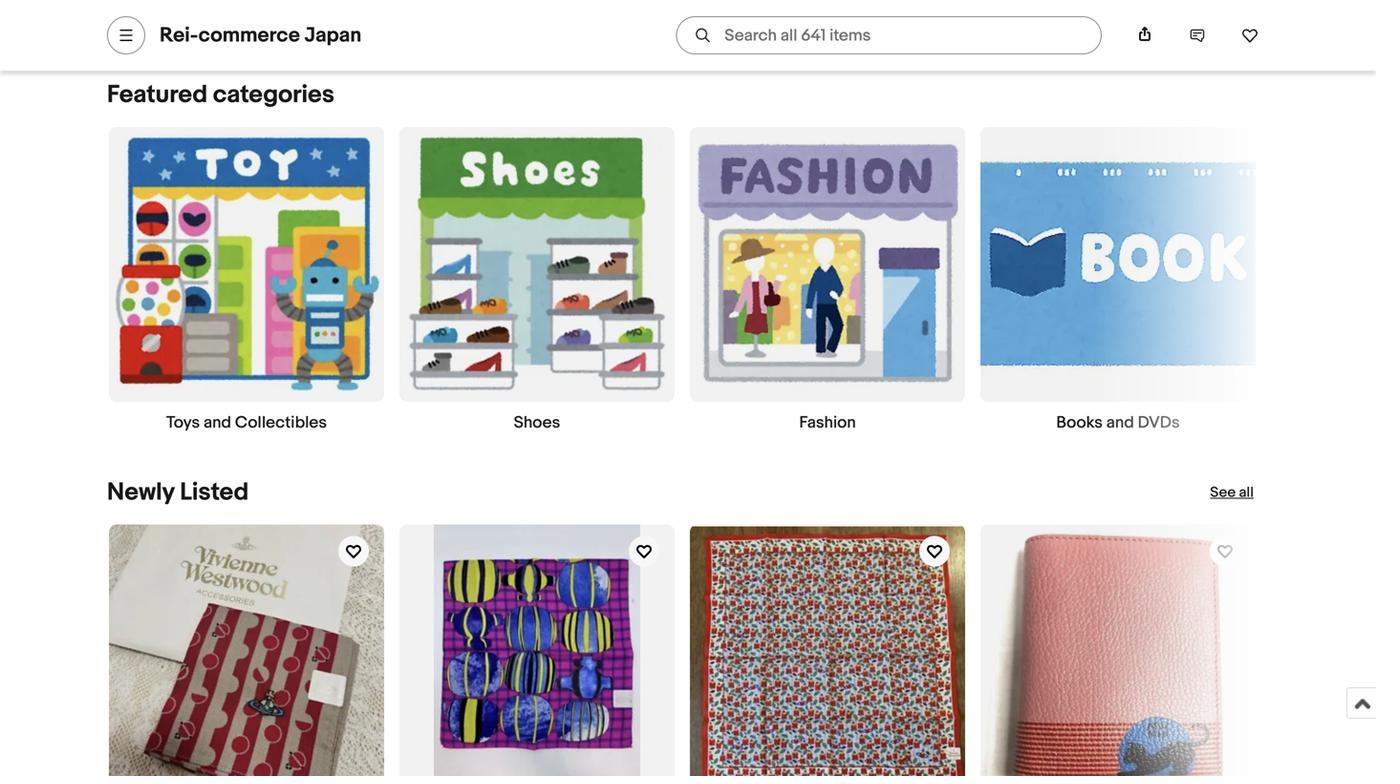 Task type: describe. For each thing, give the bounding box(es) containing it.
shoes
[[514, 413, 560, 433]]

collectibles
[[235, 413, 327, 433]]

see all
[[1210, 485, 1254, 502]]

dvds
[[1138, 413, 1180, 433]]

about
[[358, 18, 398, 35]]

shop
[[293, 18, 327, 35]]

commerce
[[199, 23, 300, 48]]

books and dvds
[[1056, 413, 1180, 433]]

see
[[1210, 485, 1236, 502]]

and for collectibles
[[204, 413, 231, 433]]

vivienne westwood handkerchief red x greige orb shipped from japan : quick view image
[[109, 525, 384, 777]]

rei-
[[160, 23, 199, 48]]

listed
[[180, 479, 249, 508]]

rei-commerce japan link
[[160, 23, 362, 48]]

save this seller rei-commerce image
[[1241, 27, 1259, 44]]

vivienne westwood handkerchief multicolor floral pattern shipped from japan : quick view image
[[690, 527, 965, 777]]

see all link
[[673, 485, 1254, 517]]

newly
[[107, 479, 174, 508]]

Search all 641 items field
[[676, 16, 1102, 54]]

miumiu　wallet  folding wallet cat pink no box good condition shipped from : quick view image
[[981, 525, 1256, 777]]

featured categories
[[107, 80, 334, 110]]

vivienne westwood handkerchief multicolor shipped from japan : quick view image
[[434, 525, 640, 777]]

fashion
[[799, 413, 856, 433]]



Task type: vqa. For each thing, say whether or not it's contained in the screenshot.
'·' for 14h
no



Task type: locate. For each thing, give the bounding box(es) containing it.
and inside button
[[204, 413, 231, 433]]

tab list
[[293, 10, 525, 45]]

rei-commerce japan
[[160, 23, 362, 48]]

books and dvds button
[[981, 127, 1256, 434]]

fashion button
[[690, 127, 965, 434]]

all
[[1239, 485, 1254, 502]]

and for dvds
[[1107, 413, 1134, 433]]

categories
[[213, 80, 334, 110]]

toys and collectibles
[[166, 413, 327, 433]]

toys
[[166, 413, 200, 433]]

and inside button
[[1107, 413, 1134, 433]]

2 and from the left
[[1107, 413, 1134, 433]]

japan
[[305, 23, 362, 48]]

featured
[[107, 80, 208, 110]]

and right toys
[[204, 413, 231, 433]]

toys and collectibles button
[[109, 127, 384, 434]]

books
[[1056, 413, 1103, 433]]

newly listed
[[107, 479, 249, 508]]

0 horizontal spatial and
[[204, 413, 231, 433]]

shoes button
[[399, 127, 675, 434]]

and left dvds
[[1107, 413, 1134, 433]]

1 horizontal spatial and
[[1107, 413, 1134, 433]]

and
[[204, 413, 231, 433], [1107, 413, 1134, 433]]

1 and from the left
[[204, 413, 231, 433]]

tab list containing shop
[[293, 10, 525, 45]]



